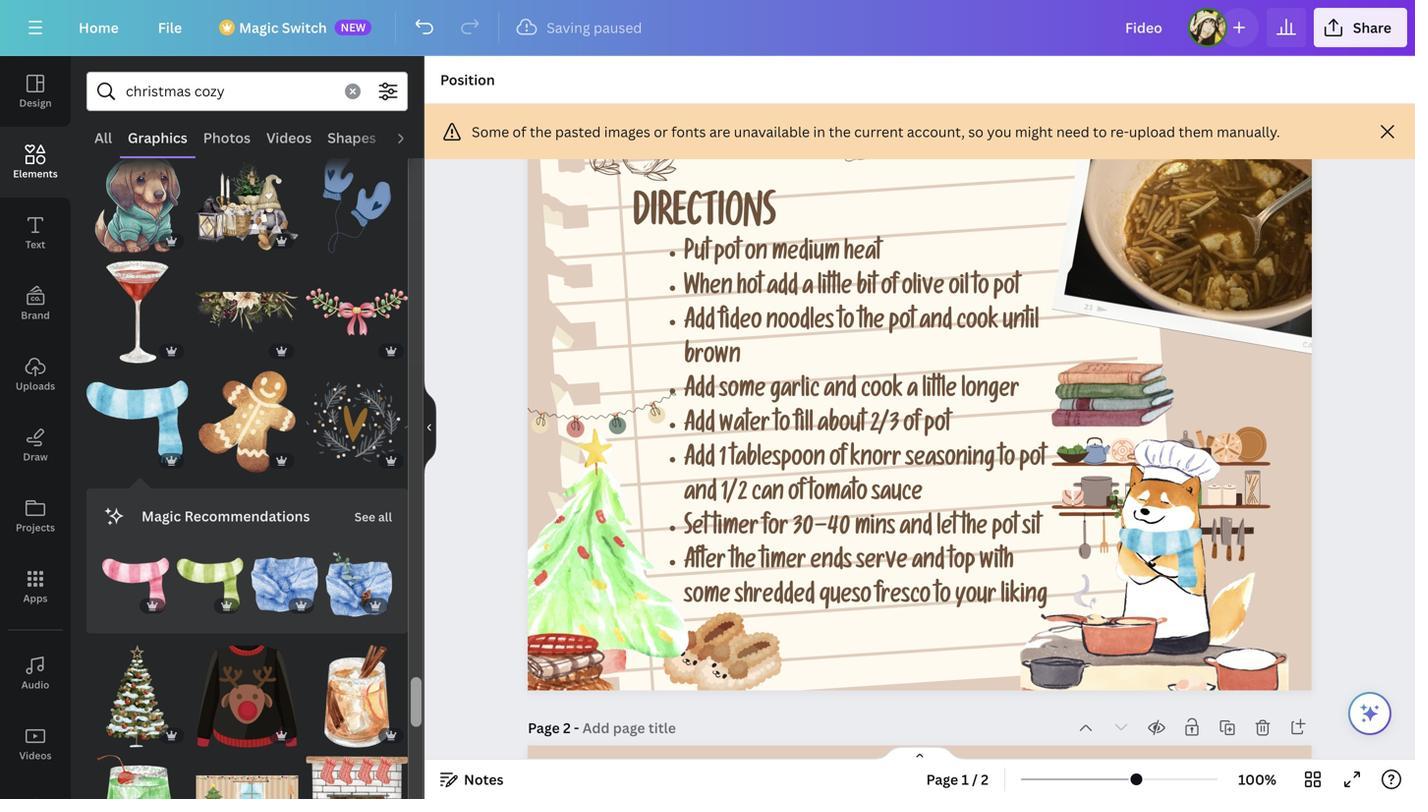 Task type: vqa. For each thing, say whether or not it's contained in the screenshot.
Trimming, end edge SLIDER on the bottom left of page
no



Task type: locate. For each thing, give the bounding box(es) containing it.
0 vertical spatial some
[[720, 380, 766, 405]]

1 horizontal spatial little
[[923, 380, 957, 405]]

cook
[[957, 311, 999, 337], [861, 380, 903, 405]]

paused
[[594, 18, 642, 37]]

home
[[79, 18, 119, 37]]

and left 1/2
[[684, 483, 717, 508]]

1 horizontal spatial audio button
[[384, 119, 439, 156]]

add left water
[[684, 414, 715, 439]]

design button
[[0, 56, 71, 127]]

a
[[803, 277, 814, 302], [907, 380, 918, 405]]

home link
[[63, 8, 134, 47]]

side panel tab list
[[0, 56, 71, 799]]

cozy dachshund dog clipart image
[[86, 151, 188, 253]]

to
[[1093, 122, 1107, 141], [973, 277, 989, 302], [839, 311, 855, 337], [775, 414, 790, 439], [999, 448, 1015, 474], [935, 585, 951, 611]]

timer down for
[[761, 551, 806, 577]]

1 horizontal spatial a
[[907, 380, 918, 405]]

pot up until
[[994, 277, 1020, 302]]

0 horizontal spatial audio button
[[0, 638, 71, 709]]

timer
[[713, 517, 759, 542], [761, 551, 806, 577]]

1 vertical spatial magic
[[142, 507, 181, 525]]

images
[[604, 122, 650, 141]]

magic inside main menu bar
[[239, 18, 279, 37]]

4 add from the top
[[684, 448, 715, 474]]

page left -
[[528, 719, 560, 737]]

30-
[[793, 517, 828, 542]]

1 vertical spatial 2
[[981, 770, 989, 789]]

0 horizontal spatial page
[[528, 719, 560, 737]]

0 horizontal spatial a
[[803, 277, 814, 302]]

2
[[563, 719, 571, 737], [981, 770, 989, 789]]

0 horizontal spatial 2
[[563, 719, 571, 737]]

audio button down apps
[[0, 638, 71, 709]]

account,
[[907, 122, 965, 141]]

projects button
[[0, 481, 71, 551]]

0 horizontal spatial hand drawn watercolor winter warm knitted blue sweater image
[[251, 551, 318, 618]]

cook up 2/3
[[861, 380, 903, 405]]

-
[[574, 719, 579, 737]]

hot
[[737, 277, 763, 302]]

some up water
[[720, 380, 766, 405]]

pot left on
[[714, 242, 741, 268]]

of right 2/3
[[904, 414, 920, 439]]

add down when
[[684, 311, 715, 337]]

hand drawn watercolor winter warm knitted blue sweater image
[[251, 551, 318, 618], [326, 551, 392, 618]]

tablespoon
[[731, 448, 826, 474]]

notes
[[464, 770, 504, 789]]

1 horizontal spatial timer
[[761, 551, 806, 577]]

shapes button
[[320, 119, 384, 156]]

uploads
[[16, 379, 55, 393]]

of right can on the right of the page
[[789, 483, 805, 508]]

Search elements search field
[[126, 73, 333, 110]]

0 horizontal spatial videos button
[[0, 709, 71, 779]]

0 vertical spatial videos button
[[258, 119, 320, 156]]

audio button right shapes
[[384, 119, 439, 156]]

page
[[528, 719, 560, 737], [927, 770, 958, 789]]

add down brown
[[684, 380, 715, 405]]

directions
[[633, 198, 776, 239]]

timer down 1/2
[[713, 517, 759, 542]]

audio down apps
[[21, 678, 49, 691]]

and left the top
[[912, 551, 945, 577]]

0 horizontal spatial 1
[[720, 448, 727, 474]]

1 left /
[[962, 770, 969, 789]]

of up tomato
[[830, 448, 846, 474]]

1 horizontal spatial videos
[[266, 128, 312, 147]]

garlic
[[770, 380, 820, 405]]

cook down 'oil'
[[957, 311, 999, 337]]

page left /
[[927, 770, 958, 789]]

1 horizontal spatial 2
[[981, 770, 989, 789]]

1 horizontal spatial magic
[[239, 18, 279, 37]]

apps
[[23, 592, 48, 605]]

0 vertical spatial audio button
[[384, 119, 439, 156]]

0 vertical spatial videos
[[266, 128, 312, 147]]

fonts
[[671, 122, 706, 141]]

magic up the pink cozy winter scarf watercolor image
[[142, 507, 181, 525]]

see
[[355, 509, 375, 525]]

1 up 1/2
[[720, 448, 727, 474]]

tomato
[[809, 483, 868, 508]]

and
[[920, 311, 953, 337], [824, 380, 857, 405], [684, 483, 717, 508], [900, 517, 933, 542], [912, 551, 945, 577]]

0 horizontal spatial videos
[[19, 749, 52, 762]]

all button
[[86, 119, 120, 156]]

queso
[[820, 585, 872, 611]]

3 add from the top
[[684, 414, 715, 439]]

1 horizontal spatial videos button
[[258, 119, 320, 156]]

and up about
[[824, 380, 857, 405]]

brand button
[[0, 268, 71, 339]]

1 horizontal spatial audio
[[392, 128, 431, 147]]

some of the pasted images or fonts are unavailable in the current account, so you might need to re-upload them manually.
[[472, 122, 1280, 141]]

1 vertical spatial little
[[923, 380, 957, 405]]

0 vertical spatial page
[[528, 719, 560, 737]]

of right bit
[[881, 277, 898, 302]]

magic for magic switch
[[239, 18, 279, 37]]

liking
[[1001, 585, 1048, 611]]

1 horizontal spatial 1
[[962, 770, 969, 789]]

magic switch
[[239, 18, 327, 37]]

them
[[1179, 122, 1214, 141]]

videos button
[[258, 119, 320, 156], [0, 709, 71, 779]]

audio right the 'shapes' button
[[392, 128, 431, 147]]

little left bit
[[818, 277, 853, 302]]

add up set
[[684, 448, 715, 474]]

a right add
[[803, 277, 814, 302]]

on
[[745, 242, 768, 268]]

you
[[987, 122, 1012, 141]]

magic recommendations
[[142, 507, 310, 525]]

1 horizontal spatial hand drawn watercolor winter warm knitted blue sweater image
[[326, 551, 392, 618]]

1 inside button
[[962, 770, 969, 789]]

fideo
[[720, 311, 762, 337]]

projects
[[16, 521, 55, 534]]

0 horizontal spatial timer
[[713, 517, 759, 542]]

0 vertical spatial little
[[818, 277, 853, 302]]

of
[[513, 122, 526, 141], [881, 277, 898, 302], [904, 414, 920, 439], [830, 448, 846, 474], [789, 483, 805, 508]]

0 horizontal spatial little
[[818, 277, 853, 302]]

watercolor  christmas border image
[[196, 261, 298, 363]]

1 vertical spatial a
[[907, 380, 918, 405]]

1 vertical spatial some
[[684, 585, 731, 611]]

0 vertical spatial timer
[[713, 517, 759, 542]]

1 vertical spatial audio
[[21, 678, 49, 691]]

medium
[[772, 242, 840, 268]]

2 right /
[[981, 770, 989, 789]]

see all
[[355, 509, 392, 525]]

the down bit
[[859, 311, 885, 337]]

watercolor snowy christmas tree illustration image
[[86, 645, 188, 747]]

shapes
[[327, 128, 376, 147]]

mins
[[855, 517, 896, 542]]

1 hand drawn watercolor winter warm knitted blue sweater image from the left
[[251, 551, 318, 618]]

hand drawn watercolor winter warm knitted blue sweater image right 'green cozy winter scarf watercolor' image
[[251, 551, 318, 618]]

all
[[378, 509, 392, 525]]

brand
[[21, 309, 50, 322]]

the right in
[[829, 122, 851, 141]]

0 vertical spatial magic
[[239, 18, 279, 37]]

0 horizontal spatial cook
[[861, 380, 903, 405]]

Page title text field
[[583, 718, 678, 738]]

hand drawn watercolor winter warm knitted blue sweater image down see
[[326, 551, 392, 618]]

little left longer at the right of page
[[923, 380, 957, 405]]

some
[[720, 380, 766, 405], [684, 585, 731, 611]]

watercolor green cocktail image
[[86, 755, 188, 799]]

magic for magic recommendations
[[142, 507, 181, 525]]

put
[[684, 242, 710, 268]]

add
[[684, 311, 715, 337], [684, 380, 715, 405], [684, 414, 715, 439], [684, 448, 715, 474]]

fill
[[795, 414, 814, 439]]

when
[[684, 277, 733, 302]]

1 vertical spatial videos
[[19, 749, 52, 762]]

pasted
[[555, 122, 601, 141]]

for
[[763, 517, 789, 542]]

0 vertical spatial cook
[[957, 311, 999, 337]]

design
[[19, 96, 52, 110]]

magic left switch
[[239, 18, 279, 37]]

0 vertical spatial audio
[[392, 128, 431, 147]]

page inside page 1 / 2 button
[[927, 770, 958, 789]]

bit
[[857, 277, 877, 302]]

pot up sit
[[1020, 448, 1046, 474]]

2 inside button
[[981, 770, 989, 789]]

2 add from the top
[[684, 380, 715, 405]]

2 left -
[[563, 719, 571, 737]]

1 add from the top
[[684, 311, 715, 337]]

0 horizontal spatial magic
[[142, 507, 181, 525]]

0 vertical spatial 1
[[720, 448, 727, 474]]

100%
[[1239, 770, 1277, 789]]

group
[[86, 140, 188, 253], [196, 140, 298, 253], [306, 140, 408, 253], [86, 249, 188, 363], [196, 249, 298, 363], [306, 261, 408, 363], [86, 359, 188, 473], [196, 359, 298, 473], [306, 359, 408, 473], [102, 540, 169, 618], [177, 540, 243, 618], [251, 540, 318, 618], [326, 540, 392, 618], [196, 634, 298, 747], [306, 634, 408, 747], [86, 645, 188, 747], [86, 743, 188, 799], [196, 743, 298, 799], [306, 743, 408, 799]]

a left longer at the right of page
[[907, 380, 918, 405]]

position button
[[432, 64, 503, 95]]

canva assistant image
[[1358, 702, 1382, 725]]

knorr
[[850, 448, 902, 474]]

1 vertical spatial page
[[927, 770, 958, 789]]

0 horizontal spatial audio
[[21, 678, 49, 691]]

the
[[530, 122, 552, 141], [829, 122, 851, 141], [859, 311, 885, 337], [962, 517, 988, 542], [730, 551, 756, 577]]

1 horizontal spatial cook
[[957, 311, 999, 337]]

1 vertical spatial 1
[[962, 770, 969, 789]]

notes button
[[432, 764, 512, 795]]

audio inside the side panel tab list
[[21, 678, 49, 691]]

saving paused status
[[507, 16, 652, 39]]

1 horizontal spatial page
[[927, 770, 958, 789]]

fresco
[[876, 585, 931, 611]]

some down after
[[684, 585, 731, 611]]

audio button
[[384, 119, 439, 156], [0, 638, 71, 709]]

christmas room interior. christmas tree, gift and decoration. flat style vector illustration. image
[[196, 755, 298, 799]]

ends
[[811, 551, 852, 577]]



Task type: describe. For each thing, give the bounding box(es) containing it.
xmas decor chalk style image
[[196, 371, 298, 473]]

recommendations
[[184, 507, 310, 525]]

or
[[654, 122, 668, 141]]

elements button
[[0, 127, 71, 198]]

to right seasoning
[[999, 448, 1015, 474]]

draw button
[[0, 410, 71, 481]]

sweaters funny christmas clothes jumper image
[[196, 645, 298, 747]]

the right let
[[962, 517, 988, 542]]

to right noodles
[[839, 311, 855, 337]]

oil
[[949, 277, 969, 302]]

elements
[[13, 167, 58, 180]]

saving paused
[[547, 18, 642, 37]]

saving
[[547, 18, 590, 37]]

watercolor christmas fireplace with red stockings image
[[306, 755, 408, 799]]

put pot on medium heat when hot add a little bit of olive oil to pot add fideo noodles to the pot and cook until brown add some garlic and cook a little longer add water to fill about 2/3 of pot add 1 tablespoon of knorr seasoning to pot and 1/2 can of tomato sauce set timer for 30-40 mins and let the pot sit after the timer ends serve and top with some shredded queso fresco to your liking
[[684, 242, 1048, 611]]

main menu bar
[[0, 0, 1415, 56]]

0 vertical spatial a
[[803, 277, 814, 302]]

hide image
[[424, 380, 436, 475]]

1 vertical spatial audio button
[[0, 638, 71, 709]]

switch
[[282, 18, 327, 37]]

page for page 1 / 2
[[927, 770, 958, 789]]

page 1 / 2
[[927, 770, 989, 789]]

sauce
[[872, 483, 923, 508]]

page 2 -
[[528, 719, 583, 737]]

seasoning
[[906, 448, 995, 474]]

pot down olive
[[889, 311, 916, 337]]

noodles
[[767, 311, 834, 337]]

uploads button
[[0, 339, 71, 410]]

until
[[1003, 311, 1039, 337]]

add
[[767, 277, 798, 302]]

branch red green leaves holly berry with pink bow cozy winter christmas illustration image
[[306, 261, 408, 363]]

water
[[720, 414, 770, 439]]

let
[[937, 517, 958, 542]]

your
[[955, 585, 997, 611]]

/
[[972, 770, 978, 789]]

2/3
[[870, 414, 900, 439]]

to left your
[[935, 585, 951, 611]]

about
[[818, 414, 866, 439]]

page 1 / 2 button
[[919, 764, 997, 795]]

so
[[968, 122, 984, 141]]

to left fill
[[775, 414, 790, 439]]

are
[[709, 122, 731, 141]]

share button
[[1314, 8, 1407, 47]]

in
[[813, 122, 826, 141]]

file
[[158, 18, 182, 37]]

blue cozy winter scarf watercolor image
[[86, 371, 188, 473]]

olive
[[682, 140, 723, 164]]

and down olive
[[920, 311, 953, 337]]

1 inside put pot on medium heat when hot add a little bit of olive oil to pot add fideo noodles to the pot and cook until brown add some garlic and cook a little longer add water to fill about 2/3 of pot add 1 tablespoon of knorr seasoning to pot and 1/2 can of tomato sauce set timer for 30-40 mins and let the pot sit after the timer ends serve and top with some shredded queso fresco to your liking
[[720, 448, 727, 474]]

might
[[1015, 122, 1053, 141]]

top
[[949, 551, 976, 577]]

olive oil hand drawn image
[[590, 103, 677, 181]]

text
[[25, 238, 45, 251]]

can
[[752, 483, 784, 508]]

the right after
[[730, 551, 756, 577]]

0 vertical spatial 2
[[563, 719, 571, 737]]

unavailable
[[734, 122, 810, 141]]

see all button
[[353, 496, 394, 536]]

brown
[[684, 345, 741, 371]]

the left pasted
[[530, 122, 552, 141]]

2 hand drawn watercolor winter warm knitted blue sweater image from the left
[[326, 551, 392, 618]]

pot up seasoning
[[924, 414, 951, 439]]

apps button
[[0, 551, 71, 622]]

new
[[341, 20, 366, 34]]

serve
[[857, 551, 908, 577]]

draw
[[23, 450, 48, 463]]

1 vertical spatial videos button
[[0, 709, 71, 779]]

show pages image
[[873, 746, 967, 762]]

to right 'oil'
[[973, 277, 989, 302]]

oil
[[727, 140, 747, 164]]

1 vertical spatial cook
[[861, 380, 903, 405]]

100% button
[[1226, 764, 1290, 795]]

manually.
[[1217, 122, 1280, 141]]

shredded
[[735, 585, 815, 611]]

1/2
[[721, 483, 748, 508]]

text button
[[0, 198, 71, 268]]

file button
[[142, 8, 198, 47]]

wonky heart designed winter gloves image
[[306, 151, 408, 253]]

page for page 2 -
[[528, 719, 560, 737]]

videos inside the side panel tab list
[[19, 749, 52, 762]]

watercolor apple butter old fashioned image
[[306, 645, 408, 747]]

some
[[472, 122, 509, 141]]

green cozy winter scarf watercolor image
[[177, 551, 243, 618]]

olive oil
[[682, 140, 747, 164]]

position
[[440, 70, 495, 89]]

of right 'some'
[[513, 122, 526, 141]]

and left let
[[900, 517, 933, 542]]

photos button
[[195, 119, 258, 156]]

watercolor santa's hat martini image
[[86, 261, 188, 363]]

pink cozy winter scarf watercolor image
[[102, 551, 169, 618]]

graphics
[[128, 128, 188, 147]]

need
[[1057, 122, 1090, 141]]

photos
[[203, 128, 251, 147]]

upload
[[1129, 122, 1176, 141]]

to left re- at the right top of page
[[1093, 122, 1107, 141]]

longer
[[962, 380, 1020, 405]]

graphics button
[[120, 119, 195, 156]]

re-
[[1111, 122, 1129, 141]]

pot left sit
[[992, 517, 1019, 542]]

set
[[684, 517, 709, 542]]

share
[[1353, 18, 1392, 37]]

Design title text field
[[1110, 8, 1180, 47]]

olive
[[902, 277, 945, 302]]

current
[[854, 122, 904, 141]]

after
[[684, 551, 726, 577]]

christmas ornament illustration image
[[196, 151, 298, 253]]

40
[[828, 517, 851, 542]]

all
[[94, 128, 112, 147]]

1 vertical spatial timer
[[761, 551, 806, 577]]

christmas wreath image
[[306, 371, 408, 473]]



